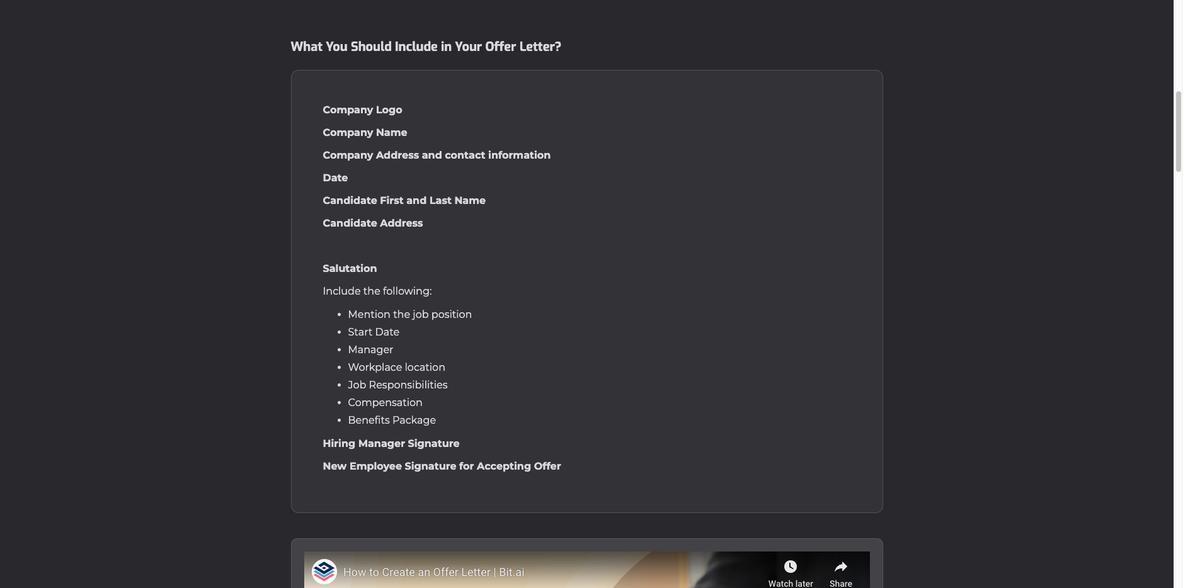 Task type: locate. For each thing, give the bounding box(es) containing it.
0 vertical spatial candidate
[[323, 195, 377, 207]]

0 vertical spatial the
[[364, 286, 381, 298]]

candidate up candidate address
[[323, 195, 377, 207]]

company up company name
[[323, 104, 373, 116]]

1 horizontal spatial date
[[375, 327, 400, 339]]

1 vertical spatial the
[[393, 309, 410, 321]]

mention
[[348, 309, 391, 321]]

0 vertical spatial signature
[[408, 438, 460, 450]]

candidate first and last name
[[323, 195, 486, 207]]

and for contact
[[422, 150, 442, 162]]

candidate
[[323, 195, 377, 207], [323, 218, 377, 230]]

candidate up salutation
[[323, 218, 377, 230]]

new employee signature for accepting offer
[[323, 461, 561, 473]]

and left contact
[[422, 150, 442, 162]]

company down company logo
[[323, 127, 373, 139]]

company down company name
[[323, 150, 373, 162]]

include left the in
[[395, 39, 438, 56]]

manager up workplace
[[348, 344, 394, 356]]

company for company logo
[[323, 104, 373, 116]]

company for company name
[[323, 127, 373, 139]]

1 vertical spatial offer
[[534, 461, 561, 473]]

candidate for candidate address
[[323, 218, 377, 230]]

1 candidate from the top
[[323, 195, 377, 207]]

list
[[323, 307, 851, 430]]

the
[[364, 286, 381, 298], [393, 309, 410, 321]]

and
[[422, 150, 442, 162], [407, 195, 427, 207]]

1 horizontal spatial include
[[395, 39, 438, 56]]

1 horizontal spatial name
[[455, 195, 486, 207]]

1 vertical spatial company
[[323, 127, 373, 139]]

hiring manager signature
[[323, 438, 460, 450]]

0 vertical spatial manager
[[348, 344, 394, 356]]

signature up "new employee signature for accepting offer"
[[408, 438, 460, 450]]

signature for employee
[[405, 461, 457, 473]]

offer right accepting
[[534, 461, 561, 473]]

0 horizontal spatial the
[[364, 286, 381, 298]]

offer
[[486, 39, 517, 56], [534, 461, 561, 473]]

3 company from the top
[[323, 150, 373, 162]]

responsibilities
[[369, 380, 448, 392]]

1 vertical spatial include
[[323, 286, 361, 298]]

2 company from the top
[[323, 127, 373, 139]]

candidate address
[[323, 218, 423, 230]]

1 vertical spatial signature
[[405, 461, 457, 473]]

the up mention
[[364, 286, 381, 298]]

include
[[395, 39, 438, 56], [323, 286, 361, 298]]

company
[[323, 104, 373, 116], [323, 127, 373, 139], [323, 150, 373, 162]]

0 horizontal spatial date
[[323, 172, 348, 184]]

new
[[323, 461, 347, 473]]

job
[[348, 380, 367, 392]]

1 vertical spatial candidate
[[323, 218, 377, 230]]

your
[[455, 39, 482, 56]]

company name
[[323, 127, 408, 139]]

0 vertical spatial offer
[[486, 39, 517, 56]]

1 vertical spatial address
[[380, 218, 423, 230]]

address down "candidate first and last name"
[[380, 218, 423, 230]]

address
[[376, 150, 419, 162], [380, 218, 423, 230]]

0 horizontal spatial name
[[376, 127, 408, 139]]

address down company name
[[376, 150, 419, 162]]

signature for manager
[[408, 438, 460, 450]]

candidate for candidate first and last name
[[323, 195, 377, 207]]

employee
[[350, 461, 402, 473]]

name down logo
[[376, 127, 408, 139]]

1 company from the top
[[323, 104, 373, 116]]

name
[[376, 127, 408, 139], [455, 195, 486, 207]]

and left the last
[[407, 195, 427, 207]]

name right the last
[[455, 195, 486, 207]]

0 vertical spatial address
[[376, 150, 419, 162]]

should
[[351, 39, 392, 56]]

the left job
[[393, 309, 410, 321]]

company logo
[[323, 104, 403, 116]]

0 vertical spatial and
[[422, 150, 442, 162]]

include down salutation
[[323, 286, 361, 298]]

compensation
[[348, 397, 423, 409]]

signature
[[408, 438, 460, 450], [405, 461, 457, 473]]

0 vertical spatial company
[[323, 104, 373, 116]]

signature left for
[[405, 461, 457, 473]]

following:
[[383, 286, 432, 298]]

date
[[323, 172, 348, 184], [375, 327, 400, 339]]

manager inside mention the job position start date manager workplace location job responsibilities compensation benefits package
[[348, 344, 394, 356]]

the for mention
[[393, 309, 410, 321]]

manager
[[348, 344, 394, 356], [359, 438, 405, 450]]

logo
[[376, 104, 403, 116]]

0 vertical spatial date
[[323, 172, 348, 184]]

1 vertical spatial date
[[375, 327, 400, 339]]

what you should include in your offer letter?
[[291, 39, 562, 56]]

date down mention
[[375, 327, 400, 339]]

last
[[430, 195, 452, 207]]

1 vertical spatial name
[[455, 195, 486, 207]]

1 vertical spatial and
[[407, 195, 427, 207]]

manager up employee
[[359, 438, 405, 450]]

date down company name
[[323, 172, 348, 184]]

2 vertical spatial company
[[323, 150, 373, 162]]

2 candidate from the top
[[323, 218, 377, 230]]

the inside mention the job position start date manager workplace location job responsibilities compensation benefits package
[[393, 309, 410, 321]]

1 horizontal spatial the
[[393, 309, 410, 321]]

offer right your
[[486, 39, 517, 56]]



Task type: vqa. For each thing, say whether or not it's contained in the screenshot.
2:
no



Task type: describe. For each thing, give the bounding box(es) containing it.
location
[[405, 362, 446, 374]]

salutation
[[323, 263, 377, 275]]

company address and contact information
[[323, 150, 551, 162]]

start
[[348, 327, 373, 339]]

in
[[441, 39, 452, 56]]

first
[[380, 195, 404, 207]]

date inside mention the job position start date manager workplace location job responsibilities compensation benefits package
[[375, 327, 400, 339]]

0 horizontal spatial offer
[[486, 39, 517, 56]]

position
[[432, 309, 472, 321]]

0 horizontal spatial include
[[323, 286, 361, 298]]

letter?
[[520, 39, 562, 56]]

you
[[326, 39, 348, 56]]

workplace
[[348, 362, 402, 374]]

mention the job position start date manager workplace location job responsibilities compensation benefits package
[[348, 309, 472, 427]]

1 vertical spatial manager
[[359, 438, 405, 450]]

hiring
[[323, 438, 356, 450]]

and for last
[[407, 195, 427, 207]]

address for candidate
[[380, 218, 423, 230]]

what
[[291, 39, 323, 56]]

list containing mention the job position
[[323, 307, 851, 430]]

0 vertical spatial include
[[395, 39, 438, 56]]

job
[[413, 309, 429, 321]]

include the following:
[[323, 286, 432, 298]]

the for include
[[364, 286, 381, 298]]

0 vertical spatial name
[[376, 127, 408, 139]]

address for company
[[376, 150, 419, 162]]

accepting
[[477, 461, 532, 473]]

benefits
[[348, 415, 390, 427]]

company for company address and contact information
[[323, 150, 373, 162]]

package
[[393, 415, 436, 427]]

information
[[489, 150, 551, 162]]

for
[[460, 461, 474, 473]]

contact
[[445, 150, 486, 162]]

1 horizontal spatial offer
[[534, 461, 561, 473]]



